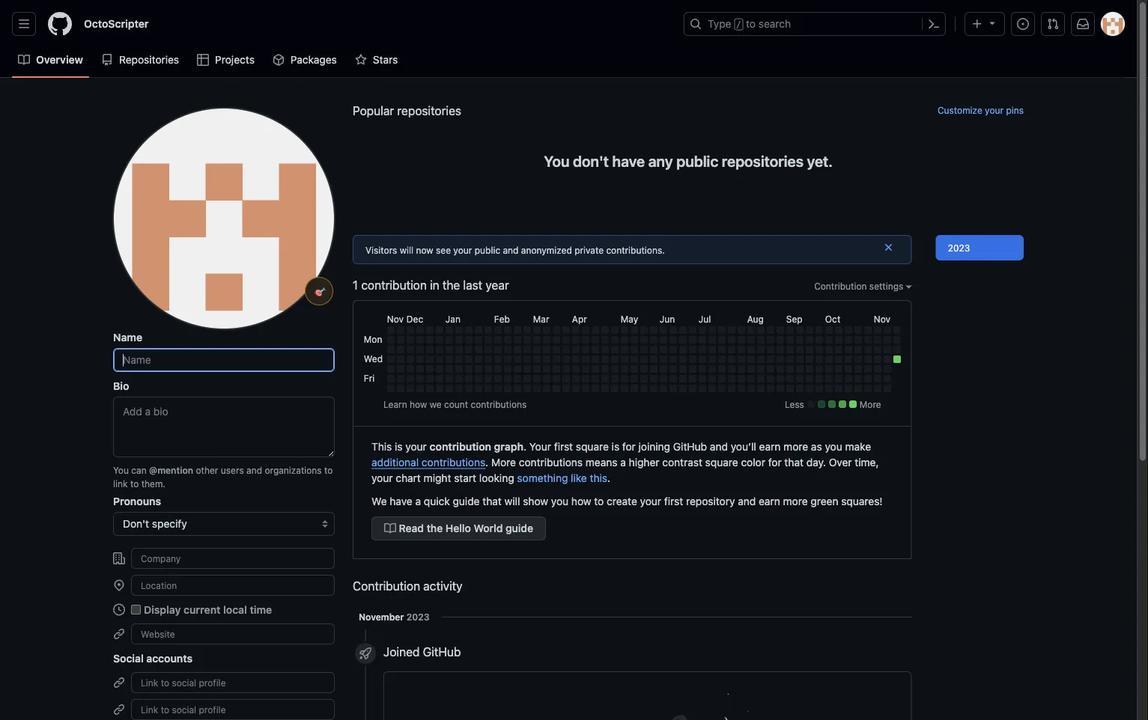 Task type: describe. For each thing, give the bounding box(es) containing it.
contribution for contribution activity
[[353, 580, 420, 594]]

Location field
[[131, 575, 335, 596]]

for inside . more contributions means a higher contrast square color for that day. over time, your chart might start looking
[[769, 456, 782, 469]]

popular
[[353, 104, 394, 118]]

1 horizontal spatial public
[[677, 152, 719, 170]]

1 is from the left
[[395, 441, 403, 453]]

display
[[144, 604, 181, 616]]

repositories link
[[95, 49, 185, 71]]

show
[[523, 495, 548, 508]]

additional
[[372, 456, 419, 469]]

notifications image
[[1077, 18, 1089, 30]]

link
[[113, 479, 128, 489]]

and inside this is your contribution graph . your first square is for joining github and you'll earn more as you make additional contributions
[[710, 441, 728, 453]]

read the hello world guide
[[396, 523, 533, 535]]

organization image
[[113, 553, 125, 565]]

learn how we count contributions link
[[384, 399, 527, 410]]

stars link
[[349, 49, 404, 71]]

type / to search
[[708, 18, 791, 30]]

count
[[444, 399, 468, 410]]

to right link
[[130, 479, 139, 489]]

and inside alert
[[503, 245, 519, 256]]

something
[[517, 472, 568, 484]]

start
[[454, 472, 477, 484]]

now
[[416, 245, 434, 256]]

and right repository
[[738, 495, 756, 508]]

you don't have any public repositories yet.
[[544, 152, 833, 170]]

less
[[785, 399, 805, 410]]

jul
[[699, 314, 711, 324]]

stars
[[373, 54, 398, 66]]

wed
[[364, 354, 383, 364]]

0 horizontal spatial github
[[423, 646, 461, 660]]

create
[[607, 495, 637, 508]]

time,
[[855, 456, 879, 469]]

octoscripter
[[84, 18, 149, 30]]

repo image
[[101, 54, 113, 66]]

fri
[[364, 373, 375, 384]]

/
[[736, 19, 742, 30]]

github inside this is your contribution graph . your first square is for joining github and you'll earn more as you make additional contributions
[[673, 441, 707, 453]]

we have a quick guide that will show you how to create your first repository and earn more green squares!
[[372, 495, 883, 508]]

green
[[811, 495, 839, 508]]

activity
[[424, 580, 463, 594]]

oct
[[826, 314, 841, 324]]

2023 link
[[936, 235, 1024, 261]]

first inside this is your contribution graph . your first square is for joining github and you'll earn more as you make additional contributions
[[554, 441, 573, 453]]

you for you don't have any public repositories yet.
[[544, 152, 570, 170]]

1 vertical spatial have
[[390, 495, 413, 508]]

users
[[221, 465, 244, 476]]

overview link
[[12, 49, 89, 71]]

mar
[[533, 314, 550, 324]]

package image
[[273, 54, 285, 66]]

social account image for link to social profile text box
[[113, 677, 125, 689]]

something like this button
[[517, 471, 608, 486]]

more inside this is your contribution graph . your first square is for joining github and you'll earn more as you make additional contributions
[[784, 441, 809, 453]]

organizations
[[265, 465, 322, 476]]

november
[[359, 612, 404, 623]]

2 is from the left
[[612, 441, 620, 453]]

you can @mention
[[113, 465, 193, 476]]

any
[[649, 152, 673, 170]]

visitors
[[366, 245, 397, 256]]

public inside visitors will now see your public and anonymized private contributions. alert
[[475, 245, 501, 256]]

local
[[223, 604, 247, 616]]

. more contributions means a higher contrast square color for that day. over time, your chart might start looking
[[372, 456, 879, 484]]

joining
[[639, 441, 671, 453]]

may
[[621, 314, 639, 324]]

world
[[474, 523, 503, 535]]

year
[[486, 278, 509, 293]]

book image for overview 'link'
[[18, 54, 30, 66]]

graph
[[494, 441, 524, 453]]

your inside . more contributions means a higher contrast square color for that day. over time, your chart might start looking
[[372, 472, 393, 484]]

1 vertical spatial a
[[415, 495, 421, 508]]

contribution activity
[[353, 580, 463, 594]]

rocket image
[[360, 648, 372, 660]]

customize your pins
[[938, 105, 1024, 115]]

to right 'organizations'
[[324, 465, 333, 476]]

more inside . more contributions means a higher contrast square color for that day. over time, your chart might start looking
[[492, 456, 516, 469]]

contribution for contribution settings
[[815, 281, 867, 291]]

location image
[[113, 580, 125, 592]]

🎯 button
[[312, 284, 327, 299]]

yet.
[[807, 152, 833, 170]]

we
[[372, 495, 387, 508]]

will inside alert
[[400, 245, 414, 256]]

social
[[113, 653, 144, 665]]

means
[[586, 456, 618, 469]]

don't
[[573, 152, 609, 170]]

1
[[353, 278, 358, 293]]

packages
[[291, 54, 337, 66]]

1 vertical spatial repositories
[[722, 152, 804, 170]]

as
[[811, 441, 822, 453]]

@mention
[[149, 465, 193, 476]]

contributions inside this is your contribution graph . your first square is for joining github and you'll earn more as you make additional contributions
[[422, 456, 486, 469]]

link image
[[113, 629, 125, 641]]

overview
[[36, 54, 83, 66]]

make
[[846, 441, 872, 453]]

0 vertical spatial have
[[613, 152, 645, 170]]

1 vertical spatial that
[[483, 495, 502, 508]]

your right create
[[640, 495, 662, 508]]

packages link
[[267, 49, 343, 71]]

chart
[[396, 472, 421, 484]]

Company field
[[131, 548, 335, 569]]

learn how we count contributions
[[384, 399, 527, 410]]

for inside this is your contribution graph . your first square is for joining github and you'll earn more as you make additional contributions
[[623, 441, 636, 453]]

over
[[829, 456, 852, 469]]

mon
[[364, 334, 382, 345]]

quick
[[424, 495, 450, 508]]

repositories
[[119, 54, 179, 66]]

popular repositories
[[353, 104, 462, 118]]

1 vertical spatial 2023
[[407, 612, 430, 623]]

contributions right count
[[471, 399, 527, 410]]

other
[[196, 465, 218, 476]]

your left pins
[[985, 105, 1004, 115]]

other users and organizations to link to them.
[[113, 465, 333, 489]]

might
[[424, 472, 451, 484]]

Display current local time checkbox
[[131, 605, 141, 615]]

🎯
[[315, 286, 324, 297]]

and inside other users and organizations to link to them.
[[247, 465, 262, 476]]



Task type: vqa. For each thing, say whether or not it's contained in the screenshot.
Explore Repositories navigation
no



Task type: locate. For each thing, give the bounding box(es) containing it.
them.
[[141, 479, 166, 489]]

0 vertical spatial a
[[621, 456, 626, 469]]

last
[[463, 278, 483, 293]]

1 vertical spatial public
[[475, 245, 501, 256]]

square inside this is your contribution graph . your first square is for joining github and you'll earn more as you make additional contributions
[[576, 441, 609, 453]]

the
[[443, 278, 460, 293], [427, 523, 443, 535]]

plus image
[[972, 18, 984, 30]]

you left the don't
[[544, 152, 570, 170]]

. left the your
[[524, 441, 527, 453]]

more left green
[[783, 495, 808, 508]]

0 horizontal spatial book image
[[18, 54, 30, 66]]

1 vertical spatial the
[[427, 523, 443, 535]]

2 earn from the top
[[759, 495, 781, 508]]

that left day. in the bottom right of the page
[[785, 456, 804, 469]]

0 horizontal spatial public
[[475, 245, 501, 256]]

1 vertical spatial .
[[486, 456, 489, 469]]

name
[[113, 331, 142, 344]]

0 vertical spatial public
[[677, 152, 719, 170]]

0 vertical spatial earn
[[759, 441, 781, 453]]

joined github! image
[[461, 685, 835, 721]]

1 vertical spatial how
[[572, 495, 592, 508]]

issue opened image
[[1018, 18, 1030, 30]]

0 vertical spatial social account image
[[113, 677, 125, 689]]

1 vertical spatial earn
[[759, 495, 781, 508]]

Website field
[[131, 624, 335, 645]]

1 horizontal spatial that
[[785, 456, 804, 469]]

a left quick
[[415, 495, 421, 508]]

square up means at the right of page
[[576, 441, 609, 453]]

. inside . more contributions means a higher contrast square color for that day. over time, your chart might start looking
[[486, 456, 489, 469]]

Link to social profile text field
[[131, 700, 335, 721]]

to right /
[[746, 18, 756, 30]]

joined github
[[384, 646, 461, 660]]

nov for nov dec
[[387, 314, 404, 324]]

1 horizontal spatial will
[[505, 495, 520, 508]]

0 vertical spatial .
[[524, 441, 527, 453]]

you inside this is your contribution graph . your first square is for joining github and you'll earn more as you make additional contributions
[[825, 441, 843, 453]]

for up higher at the right
[[623, 441, 636, 453]]

0 vertical spatial contribution
[[361, 278, 427, 293]]

grid
[[362, 310, 903, 395]]

book image inside overview 'link'
[[18, 54, 30, 66]]

0 vertical spatial repositories
[[397, 104, 462, 118]]

search
[[759, 18, 791, 30]]

nov left "dec"
[[387, 314, 404, 324]]

1 horizontal spatial github
[[673, 441, 707, 453]]

your inside this is your contribution graph . your first square is for joining github and you'll earn more as you make additional contributions
[[406, 441, 427, 453]]

can
[[131, 465, 147, 476]]

squares!
[[842, 495, 883, 508]]

1 vertical spatial will
[[505, 495, 520, 508]]

your
[[530, 441, 551, 453]]

0 horizontal spatial guide
[[453, 495, 480, 508]]

0 vertical spatial more
[[784, 441, 809, 453]]

will left show
[[505, 495, 520, 508]]

contrast
[[663, 456, 703, 469]]

time
[[250, 604, 272, 616]]

1 vertical spatial github
[[423, 646, 461, 660]]

0 vertical spatial contribution
[[815, 281, 867, 291]]

anonymized
[[521, 245, 572, 256]]

jun
[[660, 314, 675, 324]]

1 horizontal spatial contribution
[[430, 441, 492, 453]]

book image left overview
[[18, 54, 30, 66]]

1 vertical spatial for
[[769, 456, 782, 469]]

your right see
[[454, 245, 472, 256]]

aug
[[748, 314, 764, 324]]

something like this .
[[517, 472, 611, 484]]

more up make
[[860, 399, 882, 410]]

1 horizontal spatial a
[[621, 456, 626, 469]]

current
[[184, 604, 221, 616]]

more down graph
[[492, 456, 516, 469]]

square down you'll
[[706, 456, 739, 469]]

0 horizontal spatial first
[[554, 441, 573, 453]]

guide down start
[[453, 495, 480, 508]]

for right color
[[769, 456, 782, 469]]

0 horizontal spatial square
[[576, 441, 609, 453]]

your down the additional
[[372, 472, 393, 484]]

will left now on the left top of the page
[[400, 245, 414, 256]]

1 horizontal spatial contribution
[[815, 281, 867, 291]]

higher
[[629, 456, 660, 469]]

2023 down contribution activity
[[407, 612, 430, 623]]

read
[[399, 523, 424, 535]]

guide
[[453, 495, 480, 508], [506, 523, 533, 535]]

1 horizontal spatial repositories
[[722, 152, 804, 170]]

more
[[784, 441, 809, 453], [783, 495, 808, 508]]

additional contributions link
[[372, 456, 486, 469]]

0 horizontal spatial have
[[390, 495, 413, 508]]

2023
[[948, 243, 970, 253], [407, 612, 430, 623]]

0 horizontal spatial you
[[113, 465, 129, 476]]

0 vertical spatial first
[[554, 441, 573, 453]]

1 vertical spatial guide
[[506, 523, 533, 535]]

1 nov from the left
[[387, 314, 404, 324]]

0 vertical spatial will
[[400, 245, 414, 256]]

. inside this is your contribution graph . your first square is for joining github and you'll earn more as you make additional contributions
[[524, 441, 527, 453]]

0 vertical spatial guide
[[453, 495, 480, 508]]

to left create
[[594, 495, 604, 508]]

and right users
[[247, 465, 262, 476]]

nov dec
[[387, 314, 423, 324]]

social accounts
[[113, 653, 193, 665]]

visitors will now see your public and anonymized private contributions.
[[366, 245, 665, 256]]

. up looking
[[486, 456, 489, 469]]

grid containing nov
[[362, 310, 903, 395]]

repositories
[[397, 104, 462, 118], [722, 152, 804, 170]]

contribution
[[815, 281, 867, 291], [353, 580, 420, 594]]

how left we
[[410, 399, 427, 410]]

customize
[[938, 105, 983, 115]]

you for you can @mention
[[113, 465, 129, 476]]

you down something like this button
[[551, 495, 569, 508]]

type
[[708, 18, 732, 30]]

1 vertical spatial contribution
[[430, 441, 492, 453]]

is up means at the right of page
[[612, 441, 620, 453]]

and left you'll
[[710, 441, 728, 453]]

you
[[544, 152, 570, 170], [113, 465, 129, 476]]

contribution settings
[[815, 281, 906, 291]]

2 nov from the left
[[874, 314, 891, 324]]

contribution up november
[[353, 580, 420, 594]]

1 horizontal spatial how
[[572, 495, 592, 508]]

contributions.
[[606, 245, 665, 256]]

projects
[[215, 54, 255, 66]]

homepage image
[[48, 12, 72, 36]]

0 vertical spatial you
[[544, 152, 570, 170]]

public up year
[[475, 245, 501, 256]]

0 horizontal spatial nov
[[387, 314, 404, 324]]

hello
[[446, 523, 471, 535]]

1 earn from the top
[[759, 441, 781, 453]]

0 vertical spatial book image
[[18, 54, 30, 66]]

contribution inside popup button
[[815, 281, 867, 291]]

in
[[430, 278, 440, 293]]

social account image for link to social profile text field
[[113, 704, 125, 716]]

you up link
[[113, 465, 129, 476]]

nov down settings
[[874, 314, 891, 324]]

more left as
[[784, 441, 809, 453]]

learn
[[384, 399, 407, 410]]

and left anonymized
[[503, 245, 519, 256]]

1       contribution         in the last year
[[353, 278, 509, 293]]

0 horizontal spatial you
[[551, 495, 569, 508]]

have
[[613, 152, 645, 170], [390, 495, 413, 508]]

0 horizontal spatial contribution
[[361, 278, 427, 293]]

sep
[[787, 314, 803, 324]]

repositories left 'yet.'
[[722, 152, 804, 170]]

1 vertical spatial square
[[706, 456, 739, 469]]

settings
[[870, 281, 904, 291]]

have right we
[[390, 495, 413, 508]]

first
[[554, 441, 573, 453], [665, 495, 683, 508]]

github right joined
[[423, 646, 461, 660]]

1 horizontal spatial guide
[[506, 523, 533, 535]]

the right in
[[443, 278, 460, 293]]

0 vertical spatial 2023
[[948, 243, 970, 253]]

book image
[[18, 54, 30, 66], [384, 523, 396, 535]]

contributions up start
[[422, 456, 486, 469]]

is up the additional
[[395, 441, 403, 453]]

this is your contribution graph . your first square is for joining github and you'll earn more as you make additional contributions
[[372, 441, 872, 469]]

first right the your
[[554, 441, 573, 453]]

looking
[[479, 472, 514, 484]]

1 horizontal spatial square
[[706, 456, 739, 469]]

public
[[677, 152, 719, 170], [475, 245, 501, 256]]

0 vertical spatial more
[[860, 399, 882, 410]]

2 social account image from the top
[[113, 704, 125, 716]]

0 horizontal spatial for
[[623, 441, 636, 453]]

contribution
[[361, 278, 427, 293], [430, 441, 492, 453]]

0 horizontal spatial 2023
[[407, 612, 430, 623]]

square inside . more contributions means a higher contrast square color for that day. over time, your chart might start looking
[[706, 456, 739, 469]]

0 vertical spatial the
[[443, 278, 460, 293]]

earn up color
[[759, 441, 781, 453]]

change your avatar image
[[113, 108, 335, 330]]

0 vertical spatial github
[[673, 441, 707, 453]]

contributions up something
[[519, 456, 583, 469]]

0 horizontal spatial more
[[492, 456, 516, 469]]

1 vertical spatial social account image
[[113, 704, 125, 716]]

square
[[576, 441, 609, 453], [706, 456, 739, 469]]

we
[[430, 399, 442, 410]]

cell
[[387, 327, 395, 334], [397, 327, 404, 334], [407, 327, 414, 334], [416, 327, 424, 334], [426, 327, 434, 334], [436, 327, 443, 334], [446, 327, 453, 334], [455, 327, 463, 334], [465, 327, 473, 334], [475, 327, 482, 334], [485, 327, 492, 334], [494, 327, 502, 334], [504, 327, 512, 334], [514, 327, 521, 334], [524, 327, 531, 334], [533, 327, 541, 334], [543, 327, 551, 334], [553, 327, 560, 334], [563, 327, 570, 334], [572, 327, 580, 334], [582, 327, 590, 334], [592, 327, 599, 334], [602, 327, 609, 334], [611, 327, 619, 334], [621, 327, 629, 334], [631, 327, 638, 334], [641, 327, 648, 334], [650, 327, 658, 334], [660, 327, 667, 334], [670, 327, 677, 334], [679, 327, 687, 334], [689, 327, 697, 334], [699, 327, 706, 334], [709, 327, 716, 334], [718, 327, 726, 334], [728, 327, 736, 334], [738, 327, 745, 334], [748, 327, 755, 334], [757, 327, 765, 334], [767, 327, 775, 334], [777, 327, 784, 334], [787, 327, 794, 334], [796, 327, 804, 334], [806, 327, 814, 334], [816, 327, 823, 334], [826, 327, 833, 334], [835, 327, 843, 334], [845, 327, 853, 334], [855, 327, 862, 334], [865, 327, 872, 334], [874, 327, 882, 334], [884, 327, 892, 334], [894, 327, 901, 334], [387, 336, 395, 344], [397, 336, 404, 344], [407, 336, 414, 344], [416, 336, 424, 344], [426, 336, 434, 344], [436, 336, 443, 344], [446, 336, 453, 344], [455, 336, 463, 344], [465, 336, 473, 344], [475, 336, 482, 344], [485, 336, 492, 344], [494, 336, 502, 344], [504, 336, 512, 344], [514, 336, 521, 344], [524, 336, 531, 344], [533, 336, 541, 344], [543, 336, 551, 344], [553, 336, 560, 344], [563, 336, 570, 344], [572, 336, 580, 344], [582, 336, 590, 344], [592, 336, 599, 344], [602, 336, 609, 344], [611, 336, 619, 344], [621, 336, 629, 344], [631, 336, 638, 344], [641, 336, 648, 344], [650, 336, 658, 344], [660, 336, 667, 344], [670, 336, 677, 344], [679, 336, 687, 344], [689, 336, 697, 344], [699, 336, 706, 344], [709, 336, 716, 344], [718, 336, 726, 344], [728, 336, 736, 344], [738, 336, 745, 344], [748, 336, 755, 344], [757, 336, 765, 344], [767, 336, 775, 344], [777, 336, 784, 344], [787, 336, 794, 344], [796, 336, 804, 344], [806, 336, 814, 344], [816, 336, 823, 344], [826, 336, 833, 344], [835, 336, 843, 344], [845, 336, 853, 344], [855, 336, 862, 344], [865, 336, 872, 344], [874, 336, 882, 344], [884, 336, 892, 344], [894, 336, 901, 344], [387, 346, 395, 354], [397, 346, 404, 354], [407, 346, 414, 354], [416, 346, 424, 354], [426, 346, 434, 354], [436, 346, 443, 354], [446, 346, 453, 354], [455, 346, 463, 354], [465, 346, 473, 354], [475, 346, 482, 354], [485, 346, 492, 354], [494, 346, 502, 354], [504, 346, 512, 354], [514, 346, 521, 354], [524, 346, 531, 354], [533, 346, 541, 354], [543, 346, 551, 354], [553, 346, 560, 354], [563, 346, 570, 354], [572, 346, 580, 354], [582, 346, 590, 354], [592, 346, 599, 354], [602, 346, 609, 354], [611, 346, 619, 354], [621, 346, 629, 354], [631, 346, 638, 354], [650, 346, 658, 354], [660, 346, 667, 354], [670, 346, 677, 354], [679, 346, 687, 354], [689, 346, 697, 354], [699, 346, 706, 354], [709, 346, 716, 354], [718, 346, 726, 354], [728, 346, 736, 354], [738, 346, 745, 354], [748, 346, 755, 354], [757, 346, 765, 354], [767, 346, 775, 354], [777, 346, 784, 354], [787, 346, 794, 354], [796, 346, 804, 354], [806, 346, 814, 354], [816, 346, 823, 354], [826, 346, 833, 354], [835, 346, 843, 354], [845, 346, 853, 354], [855, 346, 862, 354], [865, 346, 872, 354], [874, 346, 882, 354], [884, 346, 892, 354], [894, 346, 901, 354], [387, 356, 395, 363], [397, 356, 404, 363], [407, 356, 414, 363], [416, 356, 424, 363], [426, 356, 434, 363], [436, 356, 443, 363], [446, 356, 453, 363], [455, 356, 463, 363], [465, 356, 473, 363], [475, 356, 482, 363], [485, 356, 492, 363], [494, 356, 502, 363], [504, 356, 512, 363], [514, 356, 521, 363], [524, 356, 531, 363], [533, 356, 541, 363], [543, 356, 551, 363], [553, 356, 560, 363], [563, 356, 570, 363], [572, 356, 580, 363], [582, 356, 590, 363], [592, 356, 599, 363], [602, 356, 609, 363], [611, 356, 619, 363], [621, 356, 629, 363], [631, 356, 638, 363], [641, 356, 648, 363], [650, 356, 658, 363], [660, 356, 667, 363], [670, 356, 677, 363], [679, 356, 687, 363], [689, 356, 697, 363], [699, 356, 706, 363], [709, 356, 716, 363], [718, 356, 726, 363], [728, 356, 736, 363], [738, 356, 745, 363], [748, 356, 755, 363], [757, 356, 765, 363], [767, 356, 775, 363], [777, 356, 784, 363], [787, 356, 794, 363], [796, 356, 804, 363], [806, 356, 814, 363], [816, 356, 823, 363], [826, 356, 833, 363], [835, 356, 843, 363], [845, 356, 853, 363], [855, 356, 862, 363], [865, 356, 872, 363], [884, 356, 892, 363], [894, 356, 901, 363], [387, 366, 395, 373], [397, 366, 404, 373], [407, 366, 414, 373], [416, 366, 424, 373], [426, 366, 434, 373], [436, 366, 443, 373], [446, 366, 453, 373], [455, 366, 463, 373], [465, 366, 473, 373], [475, 366, 482, 373], [485, 366, 492, 373], [494, 366, 502, 373], [504, 366, 512, 373], [514, 366, 521, 373], [524, 366, 531, 373], [533, 366, 541, 373], [543, 366, 551, 373], [553, 366, 560, 373], [563, 366, 570, 373], [572, 366, 580, 373], [582, 366, 590, 373], [592, 366, 599, 373], [602, 366, 609, 373], [611, 366, 619, 373], [621, 366, 629, 373], [631, 366, 638, 373], [641, 366, 648, 373], [650, 366, 658, 373], [660, 366, 667, 373], [670, 366, 677, 373], [679, 366, 687, 373], [689, 366, 697, 373], [699, 366, 706, 373], [709, 366, 716, 373], [718, 366, 726, 373], [728, 366, 736, 373], [738, 366, 745, 373], [748, 366, 755, 373], [757, 366, 765, 373], [767, 366, 775, 373], [777, 366, 784, 373], [787, 366, 794, 373], [796, 366, 804, 373], [806, 366, 814, 373], [816, 366, 823, 373], [826, 366, 833, 373], [835, 366, 843, 373], [845, 366, 853, 373], [855, 366, 862, 373], [865, 366, 872, 373], [874, 366, 882, 373], [884, 366, 892, 373], [387, 375, 395, 383], [397, 375, 404, 383], [407, 375, 414, 383], [416, 375, 424, 383], [426, 375, 434, 383], [436, 375, 443, 383], [446, 375, 453, 383], [455, 375, 463, 383], [465, 375, 473, 383], [475, 375, 482, 383], [485, 375, 492, 383], [494, 375, 502, 383], [504, 375, 512, 383], [514, 375, 521, 383], [524, 375, 531, 383], [533, 375, 541, 383], [543, 375, 551, 383], [553, 375, 560, 383], [563, 375, 570, 383], [572, 375, 580, 383], [582, 375, 590, 383], [592, 375, 599, 383], [602, 375, 609, 383], [611, 375, 619, 383], [621, 375, 629, 383], [631, 375, 638, 383], [641, 375, 648, 383], [650, 375, 658, 383], [660, 375, 667, 383], [670, 375, 677, 383], [679, 375, 687, 383], [689, 375, 697, 383], [699, 375, 706, 383], [709, 375, 716, 383], [718, 375, 726, 383], [728, 375, 736, 383], [738, 375, 745, 383], [748, 375, 755, 383], [757, 375, 765, 383], [767, 375, 775, 383], [777, 375, 784, 383], [787, 375, 794, 383], [796, 375, 804, 383], [806, 375, 814, 383], [816, 375, 823, 383], [826, 375, 833, 383], [835, 375, 843, 383], [845, 375, 853, 383], [855, 375, 862, 383], [865, 375, 872, 383], [874, 375, 882, 383], [884, 375, 892, 383], [387, 385, 395, 393], [397, 385, 404, 393], [407, 385, 414, 393], [416, 385, 424, 393], [426, 385, 434, 393], [436, 385, 443, 393], [446, 385, 453, 393], [455, 385, 463, 393], [465, 385, 473, 393], [475, 385, 482, 393], [485, 385, 492, 393], [494, 385, 502, 393], [504, 385, 512, 393], [514, 385, 521, 393], [524, 385, 531, 393], [533, 385, 541, 393], [543, 385, 551, 393], [553, 385, 560, 393], [563, 385, 570, 393], [572, 385, 580, 393], [582, 385, 590, 393], [592, 385, 599, 393], [602, 385, 609, 393], [611, 385, 619, 393], [621, 385, 629, 393], [631, 385, 638, 393], [641, 385, 648, 393], [650, 385, 658, 393], [660, 385, 667, 393], [670, 385, 677, 393], [679, 385, 687, 393], [689, 385, 697, 393], [699, 385, 706, 393], [709, 385, 716, 393], [718, 385, 726, 393], [728, 385, 736, 393], [738, 385, 745, 393], [748, 385, 755, 393], [767, 385, 775, 393], [777, 385, 784, 393], [787, 385, 794, 393], [796, 385, 804, 393], [806, 385, 814, 393], [816, 385, 823, 393], [826, 385, 833, 393], [835, 385, 843, 393], [845, 385, 853, 393], [855, 385, 862, 393], [865, 385, 872, 393], [874, 385, 882, 393], [884, 385, 892, 393]]

0 horizontal spatial repositories
[[397, 104, 462, 118]]

contribution inside this is your contribution graph . your first square is for joining github and you'll earn more as you make additional contributions
[[430, 441, 492, 453]]

0 vertical spatial you
[[825, 441, 843, 453]]

that inside . more contributions means a higher contrast square color for that day. over time, your chart might start looking
[[785, 456, 804, 469]]

0 horizontal spatial that
[[483, 495, 502, 508]]

apr
[[572, 314, 587, 324]]

pins
[[1007, 105, 1024, 115]]

like
[[571, 472, 587, 484]]

contributions inside . more contributions means a higher contrast square color for that day. over time, your chart might start looking
[[519, 456, 583, 469]]

. down means at the right of page
[[608, 472, 611, 484]]

1 vertical spatial contribution
[[353, 580, 420, 594]]

more
[[860, 399, 882, 410], [492, 456, 516, 469]]

that down looking
[[483, 495, 502, 508]]

1 horizontal spatial first
[[665, 495, 683, 508]]

earn down color
[[759, 495, 781, 508]]

contribution up oct
[[815, 281, 867, 291]]

triangle down image
[[987, 17, 999, 29]]

book image for read the hello world guide link
[[384, 523, 396, 535]]

Name field
[[113, 348, 335, 372]]

0 horizontal spatial contribution
[[353, 580, 420, 594]]

0 vertical spatial for
[[623, 441, 636, 453]]

private
[[575, 245, 604, 256]]

0 horizontal spatial .
[[486, 456, 489, 469]]

color
[[741, 456, 766, 469]]

pronouns
[[113, 495, 161, 508]]

github up 'contrast'
[[673, 441, 707, 453]]

0 vertical spatial how
[[410, 399, 427, 410]]

Link to social profile text field
[[131, 673, 335, 694]]

1 horizontal spatial book image
[[384, 523, 396, 535]]

guide for quick
[[453, 495, 480, 508]]

your up additional contributions "link"
[[406, 441, 427, 453]]

book image left the read
[[384, 523, 396, 535]]

bio
[[113, 380, 129, 392]]

how down like at the bottom of the page
[[572, 495, 592, 508]]

1 vertical spatial more
[[783, 495, 808, 508]]

table image
[[197, 54, 209, 66]]

earn inside this is your contribution graph . your first square is for joining github and you'll earn more as you make additional contributions
[[759, 441, 781, 453]]

1 vertical spatial you
[[551, 495, 569, 508]]

and
[[503, 245, 519, 256], [710, 441, 728, 453], [247, 465, 262, 476], [738, 495, 756, 508]]

joined
[[384, 646, 420, 660]]

social account image
[[113, 677, 125, 689], [113, 704, 125, 716]]

0 vertical spatial square
[[576, 441, 609, 453]]

1 horizontal spatial nov
[[874, 314, 891, 324]]

clock image
[[113, 604, 125, 616]]

0 vertical spatial that
[[785, 456, 804, 469]]

octoscripter link
[[78, 12, 155, 36]]

1 horizontal spatial .
[[524, 441, 527, 453]]

your
[[985, 105, 1004, 115], [454, 245, 472, 256], [406, 441, 427, 453], [372, 472, 393, 484], [640, 495, 662, 508]]

1 social account image from the top
[[113, 677, 125, 689]]

a left higher at the right
[[621, 456, 626, 469]]

a
[[621, 456, 626, 469], [415, 495, 421, 508]]

public right any
[[677, 152, 719, 170]]

you'll
[[731, 441, 757, 453]]

guide right world
[[506, 523, 533, 535]]

dismiss this notice image
[[883, 242, 895, 254]]

1 horizontal spatial for
[[769, 456, 782, 469]]

you right as
[[825, 441, 843, 453]]

1 vertical spatial first
[[665, 495, 683, 508]]

1 horizontal spatial you
[[544, 152, 570, 170]]

nov for nov
[[874, 314, 891, 324]]

your inside alert
[[454, 245, 472, 256]]

first left repository
[[665, 495, 683, 508]]

earn
[[759, 441, 781, 453], [759, 495, 781, 508]]

0 horizontal spatial a
[[415, 495, 421, 508]]

1 vertical spatial you
[[113, 465, 129, 476]]

a inside . more contributions means a higher contrast square color for that day. over time, your chart might start looking
[[621, 456, 626, 469]]

you
[[825, 441, 843, 453], [551, 495, 569, 508]]

repository
[[686, 495, 735, 508]]

star image
[[355, 54, 367, 66]]

contribution up nov dec
[[361, 278, 427, 293]]

repositories right popular
[[397, 104, 462, 118]]

book image inside read the hello world guide link
[[384, 523, 396, 535]]

is
[[395, 441, 403, 453], [612, 441, 620, 453]]

0 horizontal spatial how
[[410, 399, 427, 410]]

Bio text field
[[113, 397, 335, 458]]

1 horizontal spatial you
[[825, 441, 843, 453]]

2023 right dismiss this notice image
[[948, 243, 970, 253]]

0 horizontal spatial will
[[400, 245, 414, 256]]

visitors will now see your public and anonymized private contributions. alert
[[353, 235, 912, 264]]

1 horizontal spatial have
[[613, 152, 645, 170]]

day.
[[807, 456, 826, 469]]

see
[[436, 245, 451, 256]]

2 horizontal spatial .
[[608, 472, 611, 484]]

contribution up start
[[430, 441, 492, 453]]

1 vertical spatial more
[[492, 456, 516, 469]]

2 vertical spatial .
[[608, 472, 611, 484]]

1 horizontal spatial more
[[860, 399, 882, 410]]

0 horizontal spatial is
[[395, 441, 403, 453]]

the right the read
[[427, 523, 443, 535]]

1 vertical spatial book image
[[384, 523, 396, 535]]

command palette image
[[928, 18, 940, 30]]

git pull request image
[[1047, 18, 1059, 30]]

1 horizontal spatial 2023
[[948, 243, 970, 253]]

have left any
[[613, 152, 645, 170]]

1 horizontal spatial is
[[612, 441, 620, 453]]

guide for world
[[506, 523, 533, 535]]



